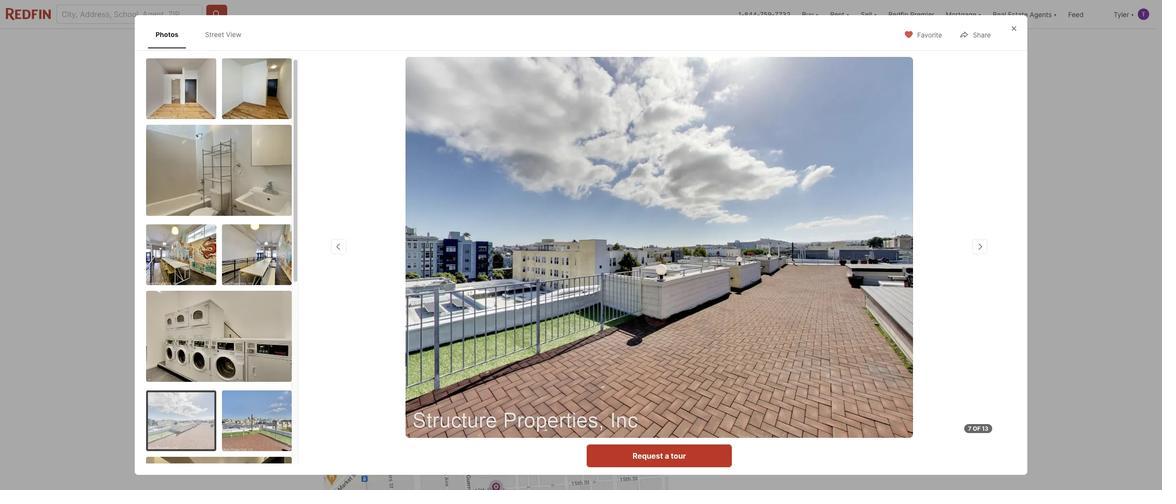 Task type: vqa. For each thing, say whether or not it's contained in the screenshot.
the leftmost New
no



Task type: locate. For each thing, give the bounding box(es) containing it.
street left directions 'button'
[[573, 430, 588, 437]]

0 horizontal spatial a
[[665, 451, 670, 461]]

request
[[732, 360, 762, 370], [633, 451, 663, 461]]

a
[[764, 360, 768, 370], [749, 390, 753, 400], [665, 451, 670, 461]]

1 vertical spatial street
[[573, 430, 588, 437]]

0 horizontal spatial street
[[205, 30, 224, 38]]

sq
[[488, 346, 498, 355]]

2 horizontal spatial a
[[764, 360, 768, 370]]

2 vertical spatial a
[[665, 451, 670, 461]]

ca
[[426, 313, 436, 323]]

a for the bottom request a tour button
[[665, 451, 670, 461]]

street inside tab
[[205, 30, 224, 38]]

image image
[[323, 56, 680, 301], [684, 56, 832, 176], [146, 58, 216, 119], [222, 58, 292, 119], [146, 125, 292, 216], [684, 180, 832, 301], [146, 224, 216, 285], [222, 224, 292, 285], [146, 291, 292, 382], [222, 390, 292, 451], [148, 392, 214, 449]]

1 tab from the left
[[323, 31, 399, 54]]

tab list
[[146, 21, 259, 48], [323, 29, 594, 54]]

a inside button
[[749, 390, 753, 400]]

street view
[[205, 30, 242, 38], [573, 430, 602, 437]]

1 vertical spatial 13
[[983, 425, 989, 432]]

premier
[[911, 10, 935, 18]]

1 baths
[[445, 331, 465, 355]]

request a tour button down directions
[[587, 445, 732, 468]]

0
[[404, 331, 412, 344]]

view for tab list containing photos
[[226, 30, 242, 38]]

submit search image
[[212, 9, 222, 19]]

0 vertical spatial 13
[[785, 279, 793, 287]]

favorite
[[918, 31, 943, 39]]

1 vertical spatial request
[[633, 451, 663, 461]]

1 horizontal spatial a
[[749, 390, 753, 400]]

0 horizontal spatial tab list
[[146, 21, 259, 48]]

1 horizontal spatial street view
[[573, 430, 602, 437]]

street view tab
[[198, 23, 249, 46]]

1 vertical spatial tour
[[671, 451, 686, 461]]

1 horizontal spatial tab list
[[323, 29, 594, 54]]

1 vertical spatial request a tour
[[633, 451, 686, 461]]

1 horizontal spatial street
[[573, 430, 588, 437]]

1 horizontal spatial tour
[[770, 360, 785, 370]]

0 horizontal spatial view
[[226, 30, 242, 38]]

request down 1731
[[732, 360, 762, 370]]

tab
[[323, 31, 399, 54], [399, 31, 464, 54], [464, 31, 528, 54], [528, 31, 587, 54]]

1731 15th st image
[[406, 57, 914, 438]]

ft
[[500, 346, 507, 355]]

san
[[371, 313, 385, 323]]

request a tour up send a message button
[[732, 360, 785, 370]]

1
[[445, 331, 450, 344]]

request a tour inside 'dialog'
[[633, 451, 686, 461]]

message
[[755, 390, 789, 400]]

13 photos
[[785, 279, 817, 287]]

3 tab from the left
[[464, 31, 528, 54]]

request down directions
[[633, 451, 663, 461]]

tour
[[770, 360, 785, 370], [671, 451, 686, 461]]

view
[[226, 30, 242, 38], [590, 430, 602, 437]]

request a tour for topmost request a tour button
[[732, 360, 785, 370]]

tour for topmost request a tour button
[[770, 360, 785, 370]]

160 sq ft
[[488, 331, 508, 355]]

photos
[[156, 30, 179, 38]]

13
[[785, 279, 793, 287], [983, 425, 989, 432]]

0 vertical spatial request a tour button
[[696, 353, 821, 376]]

request inside 'dialog'
[[633, 451, 663, 461]]

1 horizontal spatial 13
[[983, 425, 989, 432]]

1 vertical spatial view
[[590, 430, 602, 437]]

1 vertical spatial a
[[749, 390, 753, 400]]

redfin
[[889, 10, 909, 18]]

street view down submit search image
[[205, 30, 242, 38]]

street for street view button
[[573, 430, 588, 437]]

0 horizontal spatial 13
[[785, 279, 793, 287]]

1-
[[739, 10, 745, 18]]

street inside button
[[573, 430, 588, 437]]

0 horizontal spatial tour
[[671, 451, 686, 461]]

view for street view button
[[590, 430, 602, 437]]

1 vertical spatial street view
[[573, 430, 602, 437]]

13 left photos
[[785, 279, 793, 287]]

request a tour button
[[696, 353, 821, 376], [587, 445, 732, 468]]

0 horizontal spatial request a tour
[[633, 451, 686, 461]]

tab list containing photos
[[146, 21, 259, 48]]

0 horizontal spatial request
[[633, 451, 663, 461]]

0 vertical spatial tour
[[770, 360, 785, 370]]

map region
[[306, 371, 670, 490]]

a inside 'dialog'
[[665, 451, 670, 461]]

street for tab list containing photos
[[205, 30, 224, 38]]

request for the bottom request a tour button
[[633, 451, 663, 461]]

0 vertical spatial view
[[226, 30, 242, 38]]

request a tour down directions
[[633, 451, 686, 461]]

view inside tab
[[226, 30, 242, 38]]

for sale std image
[[489, 482, 504, 490]]

request for topmost request a tour button
[[732, 360, 762, 370]]

baths
[[445, 346, 465, 355]]

send a message button
[[696, 384, 821, 407]]

0 vertical spatial street view
[[205, 30, 242, 38]]

request a tour for the bottom request a tour button
[[633, 451, 686, 461]]

street view left directions 'button'
[[573, 430, 602, 437]]

photos tab
[[148, 23, 186, 46]]

street
[[205, 30, 224, 38], [573, 430, 588, 437]]

0 vertical spatial request a tour
[[732, 360, 785, 370]]

send
[[728, 390, 747, 400]]

map entry image
[[621, 313, 669, 360]]

tour for the bottom request a tour button
[[671, 451, 686, 461]]

street view for street view button
[[573, 430, 602, 437]]

0 vertical spatial a
[[764, 360, 768, 370]]

1 horizontal spatial view
[[590, 430, 602, 437]]

street view inside button
[[573, 430, 602, 437]]

a for send a message button
[[749, 390, 753, 400]]

tour inside 'dialog'
[[671, 451, 686, 461]]

directions
[[621, 430, 646, 437]]

view inside button
[[590, 430, 602, 437]]

13 right the of
[[983, 425, 989, 432]]

0 vertical spatial street
[[205, 30, 224, 38]]

redfin premier
[[889, 10, 935, 18]]

street view for tab list containing photos
[[205, 30, 242, 38]]

street view inside tab
[[205, 30, 242, 38]]

4 tab from the left
[[528, 31, 587, 54]]

844-
[[745, 10, 760, 18]]

request a tour button up send a message button
[[696, 353, 821, 376]]

13 photos button
[[764, 274, 825, 293]]

request a tour
[[732, 360, 785, 370], [633, 451, 686, 461]]

1 horizontal spatial request a tour
[[732, 360, 785, 370]]

0 horizontal spatial street view
[[205, 30, 242, 38]]

street down submit search image
[[205, 30, 224, 38]]

2 tab from the left
[[399, 31, 464, 54]]

1 horizontal spatial request
[[732, 360, 762, 370]]

francisco
[[387, 313, 421, 323]]

1731
[[735, 329, 756, 341]]

0 vertical spatial request
[[732, 360, 762, 370]]



Task type: describe. For each thing, give the bounding box(es) containing it.
,
[[421, 313, 424, 323]]

13 inside button
[[785, 279, 793, 287]]

contact
[[696, 329, 733, 341]]

7 of 13
[[969, 425, 989, 432]]

user photo image
[[1139, 9, 1150, 20]]

1-844-759-7732
[[739, 10, 791, 18]]

contact 1731 15th st
[[696, 329, 791, 341]]

send a message
[[728, 390, 789, 400]]

0 beds
[[404, 331, 422, 355]]

160
[[488, 331, 508, 344]]

City, Address, School, Agent, ZIP search field
[[56, 5, 203, 24]]

1-844-759-7732 link
[[739, 10, 791, 18]]

redfin premier button
[[883, 0, 941, 28]]

san francisco , ca 94103
[[371, 313, 461, 323]]

tab list inside the request a tour 'dialog'
[[146, 21, 259, 48]]

7
[[969, 425, 972, 432]]

directions button
[[608, 427, 648, 440]]

share
[[974, 31, 992, 39]]

beds
[[404, 346, 422, 355]]

15th
[[758, 329, 779, 341]]

feed
[[1069, 10, 1084, 18]]

street view button
[[561, 427, 604, 440]]

feed button
[[1063, 0, 1109, 28]]

photos
[[794, 279, 817, 287]]

759-
[[760, 10, 775, 18]]

share button
[[952, 25, 1000, 44]]

7732
[[775, 10, 791, 18]]

of
[[973, 425, 981, 432]]

st
[[781, 329, 791, 341]]

request a tour dialog
[[135, 15, 1028, 490]]

favorite button
[[896, 25, 951, 44]]

a for topmost request a tour button
[[764, 360, 768, 370]]

94103
[[438, 313, 461, 323]]

13 inside the request a tour 'dialog'
[[983, 425, 989, 432]]

1 vertical spatial request a tour button
[[587, 445, 732, 468]]



